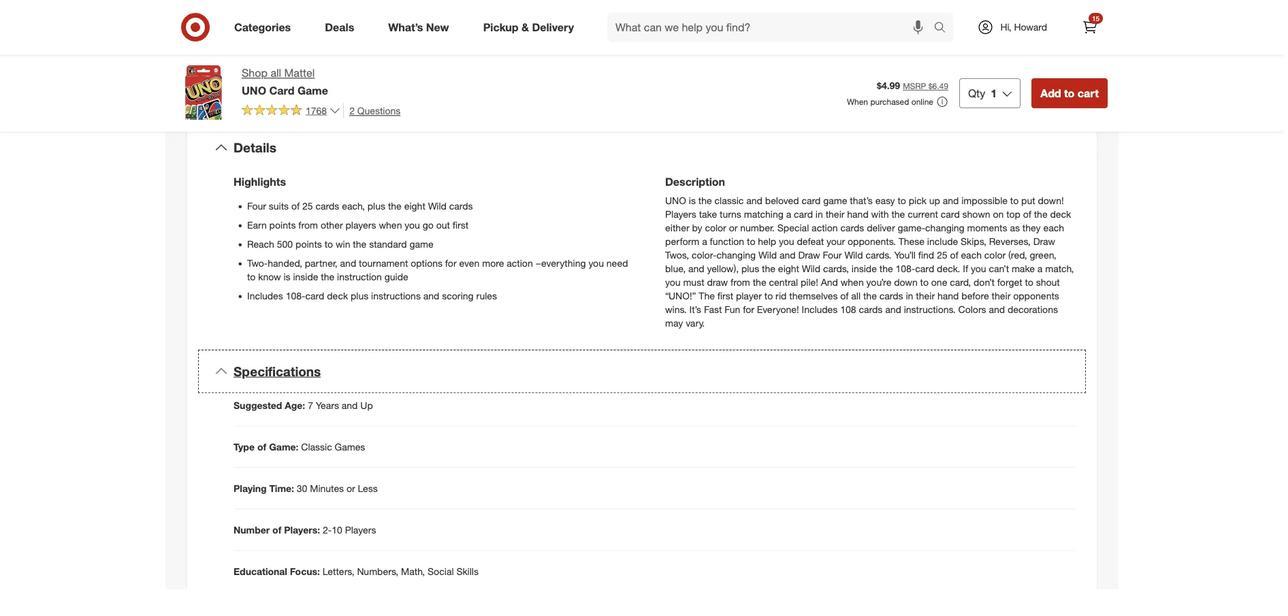 Task type: vqa. For each thing, say whether or not it's contained in the screenshot.
save
no



Task type: locate. For each thing, give the bounding box(es) containing it.
0 vertical spatial all
[[271, 66, 281, 80]]

to down two-
[[247, 271, 256, 283]]

0 vertical spatial or
[[729, 222, 738, 234]]

1 horizontal spatial in
[[906, 290, 914, 302]]

deals link
[[313, 12, 371, 42]]

0 horizontal spatial each
[[961, 249, 982, 261]]

1 horizontal spatial from
[[731, 276, 750, 288]]

rid
[[776, 290, 787, 302]]

1 horizontal spatial deck
[[1051, 208, 1072, 220]]

first right 'out' on the top left
[[453, 219, 469, 231]]

and down down
[[886, 304, 902, 316]]

0 vertical spatial 108-
[[896, 263, 916, 275]]

all up card
[[271, 66, 281, 80]]

win
[[336, 238, 350, 250]]

first inside the description uno is the classic and beloved card game that's easy to pick up and impossible to put down! players take turns matching a card in their hand with the current card shown on top of the deck either by color or number. special action cards deliver game-changing moments as they each perform a function to help you defeat your opponents. these include skips, reverses, draw twos, color-changing wild and draw four wild cards. you'll find 25 of each color (red, green, blue, and yellow), plus the eight wild cards, inside the 108-card deck. if you can't make a match, you must draw from the central pile! and when you're down to one card, don't forget to shout "uno!" the first player to rid themselves of all the cards in their hand before their opponents wins. it's fast fun for everyone! includes 108 cards and instructions. colors and decorations may vary.
[[718, 290, 734, 302]]

to right the add on the right
[[1065, 86, 1075, 100]]

green,
[[1030, 249, 1057, 261]]

1 horizontal spatial each
[[1044, 222, 1065, 234]]

action inside the description uno is the classic and beloved card game that's easy to pick up and impossible to put down! players take turns matching a card in their hand with the current card shown on top of the deck either by color or number. special action cards deliver game-changing moments as they each perform a function to help you defeat your opponents. these include skips, reverses, draw twos, color-changing wild and draw four wild cards. you'll find 25 of each color (red, green, blue, and yellow), plus the eight wild cards, inside the 108-card deck. if you can't make a match, you must draw from the central pile! and when you're down to one card, don't forget to shout "uno!" the first player to rid themselves of all the cards in their hand before their opponents wins. it's fast fun for everyone! includes 108 cards and instructions. colors and decorations may vary.
[[812, 222, 838, 234]]

you'll
[[895, 249, 916, 261]]

1 horizontal spatial eight
[[778, 263, 800, 275]]

0 vertical spatial each
[[1044, 222, 1065, 234]]

number of players: 2-10 players
[[234, 524, 376, 536]]

to left win
[[325, 238, 333, 250]]

changing up include
[[926, 222, 965, 234]]

partner,
[[305, 257, 338, 269]]

1 horizontal spatial for
[[743, 304, 755, 316]]

1 vertical spatial or
[[347, 483, 355, 495]]

from up player
[[731, 276, 750, 288]]

1 horizontal spatial changing
[[926, 222, 965, 234]]

1 vertical spatial when
[[841, 276, 864, 288]]

1 horizontal spatial is
[[689, 195, 696, 207]]

0 horizontal spatial all
[[271, 66, 281, 80]]

new
[[426, 20, 449, 34]]

changing down function
[[717, 249, 756, 261]]

1 horizontal spatial four
[[823, 249, 842, 261]]

is down handed,
[[284, 271, 291, 283]]

put
[[1022, 195, 1036, 207]]

purchased
[[871, 97, 910, 107]]

and up must
[[689, 263, 705, 275]]

game up options
[[410, 238, 434, 250]]

0 vertical spatial for
[[445, 257, 457, 269]]

or
[[729, 222, 738, 234], [347, 483, 355, 495]]

action left –everything
[[507, 257, 533, 269]]

0 horizontal spatial deck
[[327, 290, 348, 302]]

1 vertical spatial 25
[[937, 249, 948, 261]]

0 vertical spatial draw
[[1034, 236, 1056, 247]]

inside down cards.
[[852, 263, 877, 275]]

opponents
[[1014, 290, 1060, 302]]

wild
[[428, 200, 447, 212], [759, 249, 777, 261], [845, 249, 863, 261], [802, 263, 821, 275]]

specifications button
[[198, 350, 1086, 393]]

2
[[350, 104, 355, 116]]

0 horizontal spatial from
[[299, 219, 318, 231]]

1 vertical spatial each
[[961, 249, 982, 261]]

cards up other
[[316, 200, 339, 212]]

educational
[[234, 566, 287, 578]]

includes down know
[[247, 290, 283, 302]]

0 vertical spatial changing
[[926, 222, 965, 234]]

1 horizontal spatial uno
[[665, 195, 687, 207]]

plus right each,
[[368, 200, 386, 212]]

1 vertical spatial includes
[[802, 304, 838, 316]]

to up top
[[1011, 195, 1019, 207]]

deals
[[325, 20, 354, 34]]

0 horizontal spatial their
[[826, 208, 845, 220]]

handed,
[[268, 257, 302, 269]]

7
[[308, 400, 313, 412]]

1 vertical spatial color
[[985, 249, 1006, 261]]

and up instruction
[[340, 257, 356, 269]]

the down you're
[[864, 290, 877, 302]]

color-
[[692, 249, 717, 261]]

0 vertical spatial deck
[[1051, 208, 1072, 220]]

1 vertical spatial uno
[[665, 195, 687, 207]]

0 vertical spatial hand
[[848, 208, 869, 220]]

for down player
[[743, 304, 755, 316]]

0 horizontal spatial 25
[[302, 200, 313, 212]]

their up "instructions."
[[916, 290, 935, 302]]

each down skips,
[[961, 249, 982, 261]]

0 vertical spatial game
[[824, 195, 848, 207]]

1 vertical spatial all
[[852, 290, 861, 302]]

more
[[385, 30, 410, 43], [482, 257, 504, 269]]

1 horizontal spatial hand
[[938, 290, 959, 302]]

1 horizontal spatial color
[[985, 249, 1006, 261]]

number
[[234, 524, 270, 536]]

cards.
[[866, 249, 892, 261]]

0 horizontal spatial uno
[[242, 84, 266, 97]]

four down your
[[823, 249, 842, 261]]

playing time: 30 minutes or less
[[234, 483, 378, 495]]

inside inside two-handed, partner, and tournament options for even more action –everything you need to know is inside the instruction guide
[[293, 271, 318, 283]]

forget
[[998, 276, 1023, 288]]

letters,
[[323, 566, 355, 578]]

0 vertical spatial in
[[816, 208, 823, 220]]

match,
[[1046, 263, 1075, 275]]

first
[[453, 219, 469, 231], [718, 290, 734, 302]]

impossible
[[962, 195, 1008, 207]]

players inside the description uno is the classic and beloved card game that's easy to pick up and impossible to put down! players take turns matching a card in their hand with the current card shown on top of the deck either by color or number. special action cards deliver game-changing moments as they each perform a function to help you defeat your opponents. these include skips, reverses, draw twos, color-changing wild and draw four wild cards. you'll find 25 of each color (red, green, blue, and yellow), plus the eight wild cards, inside the 108-card deck. if you can't make a match, you must draw from the central pile! and when you're down to one card, don't forget to shout "uno!" the first player to rid themselves of all the cards in their hand before their opponents wins. it's fast fun for everyone! includes 108 cards and instructions. colors and decorations may vary.
[[665, 208, 697, 220]]

for inside two-handed, partner, and tournament options for even more action –everything you need to know is inside the instruction guide
[[445, 257, 457, 269]]

special
[[778, 222, 809, 234]]

two-handed, partner, and tournament options for even more action –everything you need to know is inside the instruction guide
[[247, 257, 628, 283]]

blue,
[[665, 263, 686, 275]]

msrp
[[903, 81, 927, 91]]

0 vertical spatial first
[[453, 219, 469, 231]]

to down make
[[1025, 276, 1034, 288]]

pile!
[[801, 276, 819, 288]]

classic
[[301, 441, 332, 453]]

their up your
[[826, 208, 845, 220]]

and left the scoring
[[424, 290, 440, 302]]

0 vertical spatial action
[[812, 222, 838, 234]]

reach 500 points to win the standard game
[[247, 238, 434, 250]]

all
[[271, 66, 281, 80], [852, 290, 861, 302]]

action up your
[[812, 222, 838, 234]]

instructions
[[371, 290, 421, 302]]

all up 108
[[852, 290, 861, 302]]

all inside shop all mattel uno card game
[[271, 66, 281, 80]]

0 vertical spatial when
[[379, 219, 402, 231]]

0 vertical spatial more
[[385, 30, 410, 43]]

25 right suits
[[302, 200, 313, 212]]

to left one
[[921, 276, 929, 288]]

of down "put"
[[1024, 208, 1032, 220]]

each right the they on the top of page
[[1044, 222, 1065, 234]]

includes
[[247, 290, 283, 302], [802, 304, 838, 316]]

0 horizontal spatial for
[[445, 257, 457, 269]]

0 horizontal spatial changing
[[717, 249, 756, 261]]

1 vertical spatial a
[[702, 236, 708, 247]]

what's
[[388, 20, 423, 34]]

1 horizontal spatial or
[[729, 222, 738, 234]]

and up the central
[[780, 249, 796, 261]]

is down 'description'
[[689, 195, 696, 207]]

eight up the central
[[778, 263, 800, 275]]

game left that's
[[824, 195, 848, 207]]

0 horizontal spatial is
[[284, 271, 291, 283]]

1 vertical spatial draw
[[799, 249, 821, 261]]

deliver
[[867, 222, 895, 234]]

0 horizontal spatial more
[[385, 30, 410, 43]]

suggested
[[234, 400, 282, 412]]

the right win
[[353, 238, 367, 250]]

1 vertical spatial eight
[[778, 263, 800, 275]]

when
[[379, 219, 402, 231], [841, 276, 864, 288]]

moments
[[968, 222, 1008, 234]]

a up "special"
[[786, 208, 792, 220]]

for left even on the top
[[445, 257, 457, 269]]

0 horizontal spatial when
[[379, 219, 402, 231]]

the up take
[[699, 195, 712, 207]]

108- up down
[[896, 263, 916, 275]]

1 vertical spatial from
[[731, 276, 750, 288]]

highlights
[[234, 175, 286, 188]]

1 horizontal spatial more
[[482, 257, 504, 269]]

0 vertical spatial from
[[299, 219, 318, 231]]

current
[[908, 208, 939, 220]]

add to cart
[[1041, 86, 1099, 100]]

1 horizontal spatial 108-
[[896, 263, 916, 275]]

1 horizontal spatial 25
[[937, 249, 948, 261]]

their down forget
[[992, 290, 1011, 302]]

or left "less"
[[347, 483, 355, 495]]

even
[[459, 257, 480, 269]]

and right "colors"
[[989, 304, 1005, 316]]

1 vertical spatial four
[[823, 249, 842, 261]]

the inside two-handed, partner, and tournament options for even more action –everything you need to know is inside the instruction guide
[[321, 271, 335, 283]]

1 vertical spatial changing
[[717, 249, 756, 261]]

0 horizontal spatial four
[[247, 200, 266, 212]]

hand down that's
[[848, 208, 869, 220]]

0 horizontal spatial action
[[507, 257, 533, 269]]

0 horizontal spatial 108-
[[286, 290, 305, 302]]

0 horizontal spatial in
[[816, 208, 823, 220]]

2 questions
[[350, 104, 401, 116]]

function
[[710, 236, 745, 247]]

the up player
[[753, 276, 767, 288]]

1 horizontal spatial draw
[[1034, 236, 1056, 247]]

beloved
[[765, 195, 799, 207]]

cards down you're
[[880, 290, 904, 302]]

specifications
[[234, 364, 321, 379]]

1 vertical spatial is
[[284, 271, 291, 283]]

or down turns
[[729, 222, 738, 234]]

the right with
[[892, 208, 905, 220]]

of right suits
[[292, 200, 300, 212]]

players
[[665, 208, 697, 220], [345, 524, 376, 536]]

to inside add to cart button
[[1065, 86, 1075, 100]]

1 vertical spatial hand
[[938, 290, 959, 302]]

1 horizontal spatial when
[[841, 276, 864, 288]]

1 vertical spatial more
[[482, 257, 504, 269]]

changing
[[926, 222, 965, 234], [717, 249, 756, 261]]

0 vertical spatial a
[[786, 208, 792, 220]]

all inside the description uno is the classic and beloved card game that's easy to pick up and impossible to put down! players take turns matching a card in their hand with the current card shown on top of the deck either by color or number. special action cards deliver game-changing moments as they each perform a function to help you defeat your opponents. these include skips, reverses, draw twos, color-changing wild and draw four wild cards. you'll find 25 of each color (red, green, blue, and yellow), plus the eight wild cards, inside the 108-card deck. if you can't make a match, you must draw from the central pile! and when you're down to one card, don't forget to shout "uno!" the first player to rid themselves of all the cards in their hand before their opponents wins. it's fast fun for everyone! includes 108 cards and instructions. colors and decorations may vary.
[[852, 290, 861, 302]]

shout
[[1037, 276, 1060, 288]]

in down down
[[906, 290, 914, 302]]

0 vertical spatial includes
[[247, 290, 283, 302]]

points up 500
[[269, 219, 296, 231]]

down!
[[1038, 195, 1064, 207]]

1 vertical spatial game
[[410, 238, 434, 250]]

when down cards,
[[841, 276, 864, 288]]

0 horizontal spatial eight
[[404, 200, 426, 212]]

draw down defeat
[[799, 249, 821, 261]]

a down green,
[[1038, 263, 1043, 275]]

to down number.
[[747, 236, 756, 247]]

0 horizontal spatial or
[[347, 483, 355, 495]]

0 vertical spatial color
[[705, 222, 727, 234]]

game-
[[898, 222, 926, 234]]

game
[[824, 195, 848, 207], [410, 238, 434, 250]]

1 vertical spatial 108-
[[286, 290, 305, 302]]

1 horizontal spatial a
[[786, 208, 792, 220]]

when up 'standard'
[[379, 219, 402, 231]]

when
[[847, 97, 868, 107]]

from inside the description uno is the classic and beloved card game that's easy to pick up and impossible to put down! players take turns matching a card in their hand with the current card shown on top of the deck either by color or number. special action cards deliver game-changing moments as they each perform a function to help you defeat your opponents. these include skips, reverses, draw twos, color-changing wild and draw four wild cards. you'll find 25 of each color (red, green, blue, and yellow), plus the eight wild cards, inside the 108-card deck. if you can't make a match, you must draw from the central pile! and when you're down to one card, don't forget to shout "uno!" the first player to rid themselves of all the cards in their hand before their opponents wins. it's fast fun for everyone! includes 108 cards and instructions. colors and decorations may vary.
[[731, 276, 750, 288]]

the up you're
[[880, 263, 893, 275]]

when inside the description uno is the classic and beloved card game that's easy to pick up and impossible to put down! players take turns matching a card in their hand with the current card shown on top of the deck either by color or number. special action cards deliver game-changing moments as they each perform a function to help you defeat your opponents. these include skips, reverses, draw twos, color-changing wild and draw four wild cards. you'll find 25 of each color (red, green, blue, and yellow), plus the eight wild cards, inside the 108-card deck. if you can't make a match, you must draw from the central pile! and when you're down to one card, don't forget to shout "uno!" the first player to rid themselves of all the cards in their hand before their opponents wins. it's fast fun for everyone! includes 108 cards and instructions. colors and decorations may vary.
[[841, 276, 864, 288]]

four up earn
[[247, 200, 266, 212]]

find
[[919, 249, 935, 261]]

108- inside the description uno is the classic and beloved card game that's easy to pick up and impossible to put down! players take turns matching a card in their hand with the current card shown on top of the deck either by color or number. special action cards deliver game-changing moments as they each perform a function to help you defeat your opponents. these include skips, reverses, draw twos, color-changing wild and draw four wild cards. you'll find 25 of each color (red, green, blue, and yellow), plus the eight wild cards, inside the 108-card deck. if you can't make a match, you must draw from the central pile! and when you're down to one card, don't forget to shout "uno!" the first player to rid themselves of all the cards in their hand before their opponents wins. it's fast fun for everyone! includes 108 cards and instructions. colors and decorations may vary.
[[896, 263, 916, 275]]

2 questions link
[[343, 103, 401, 118]]

game inside the description uno is the classic and beloved card game that's easy to pick up and impossible to put down! players take turns matching a card in their hand with the current card shown on top of the deck either by color or number. special action cards deliver game-changing moments as they each perform a function to help you defeat your opponents. these include skips, reverses, draw twos, color-changing wild and draw four wild cards. you'll find 25 of each color (red, green, blue, and yellow), plus the eight wild cards, inside the 108-card deck. if you can't make a match, you must draw from the central pile! and when you're down to one card, don't forget to shout "uno!" the first player to rid themselves of all the cards in their hand before their opponents wins. it's fast fun for everyone! includes 108 cards and instructions. colors and decorations may vary.
[[824, 195, 848, 207]]

pickup & delivery
[[483, 20, 574, 34]]

either
[[665, 222, 690, 234]]

players right 10
[[345, 524, 376, 536]]

more inside two-handed, partner, and tournament options for even more action –everything you need to know is inside the instruction guide
[[482, 257, 504, 269]]

details
[[234, 140, 276, 155]]

0 vertical spatial is
[[689, 195, 696, 207]]

to inside two-handed, partner, and tournament options for even more action –everything you need to know is inside the instruction guide
[[247, 271, 256, 283]]

uno down 'description'
[[665, 195, 687, 207]]

deck down down!
[[1051, 208, 1072, 220]]

image of uno card game image
[[176, 65, 231, 120]]

is
[[689, 195, 696, 207], [284, 271, 291, 283]]

a up the color-
[[702, 236, 708, 247]]

with
[[872, 208, 889, 220]]

what's new link
[[377, 12, 466, 42]]

and inside two-handed, partner, and tournament options for even more action –everything you need to know is inside the instruction guide
[[340, 257, 356, 269]]

1 horizontal spatial all
[[852, 290, 861, 302]]

deck down instruction
[[327, 290, 348, 302]]

cards right 108
[[859, 304, 883, 316]]

add to cart button
[[1032, 78, 1108, 108]]

first up fun
[[718, 290, 734, 302]]

25 down include
[[937, 249, 948, 261]]

1 horizontal spatial first
[[718, 290, 734, 302]]

show more images button
[[345, 22, 457, 52]]

2 vertical spatial a
[[1038, 263, 1043, 275]]

for inside the description uno is the classic and beloved card game that's easy to pick up and impossible to put down! players take turns matching a card in their hand with the current card shown on top of the deck either by color or number. special action cards deliver game-changing moments as they each perform a function to help you defeat your opponents. these include skips, reverses, draw twos, color-changing wild and draw four wild cards. you'll find 25 of each color (red, green, blue, and yellow), plus the eight wild cards, inside the 108-card deck. if you can't make a match, you must draw from the central pile! and when you're down to one card, don't forget to shout "uno!" the first player to rid themselves of all the cards in their hand before their opponents wins. it's fast fun for everyone! includes 108 cards and instructions. colors and decorations may vary.
[[743, 304, 755, 316]]

0 vertical spatial players
[[665, 208, 697, 220]]

0 horizontal spatial first
[[453, 219, 469, 231]]

must
[[683, 276, 705, 288]]

down
[[894, 276, 918, 288]]

eight up go
[[404, 200, 426, 212]]

10
[[332, 524, 342, 536]]

cart
[[1078, 86, 1099, 100]]

matching
[[744, 208, 784, 220]]

1 horizontal spatial action
[[812, 222, 838, 234]]

reverses,
[[990, 236, 1031, 247]]

their
[[826, 208, 845, 220], [916, 290, 935, 302], [992, 290, 1011, 302]]

includes down themselves
[[802, 304, 838, 316]]

1 horizontal spatial inside
[[852, 263, 877, 275]]

0 vertical spatial uno
[[242, 84, 266, 97]]

you left need
[[589, 257, 604, 269]]

plus down instruction
[[351, 290, 369, 302]]

what's new
[[388, 20, 449, 34]]

0 vertical spatial eight
[[404, 200, 426, 212]]

1 vertical spatial first
[[718, 290, 734, 302]]

and up matching
[[747, 195, 763, 207]]

0 vertical spatial plus
[[368, 200, 386, 212]]

draw up green,
[[1034, 236, 1056, 247]]

deck inside the description uno is the classic and beloved card game that's easy to pick up and impossible to put down! players take turns matching a card in their hand with the current card shown on top of the deck either by color or number. special action cards deliver game-changing moments as they each perform a function to help you defeat your opponents. these include skips, reverses, draw twos, color-changing wild and draw four wild cards. you'll find 25 of each color (red, green, blue, and yellow), plus the eight wild cards, inside the 108-card deck. if you can't make a match, you must draw from the central pile! and when you're down to one card, don't forget to shout "uno!" the first player to rid themselves of all the cards in their hand before their opponents wins. it's fast fun for everyone! includes 108 cards and instructions. colors and decorations may vary.
[[1051, 208, 1072, 220]]

players up either
[[665, 208, 697, 220]]

inside down partner,
[[293, 271, 318, 283]]

points up partner,
[[296, 238, 322, 250]]

1 vertical spatial action
[[507, 257, 533, 269]]

2 horizontal spatial a
[[1038, 263, 1043, 275]]



Task type: describe. For each thing, give the bounding box(es) containing it.
wins.
[[665, 304, 687, 316]]

and right up
[[943, 195, 959, 207]]

card down the "find"
[[916, 263, 935, 275]]

description
[[665, 175, 725, 188]]

of up deck.
[[950, 249, 959, 261]]

scoring
[[442, 290, 474, 302]]

15 link
[[1076, 12, 1106, 42]]

shop
[[242, 66, 268, 80]]

$6.49
[[929, 81, 949, 91]]

shown
[[963, 208, 991, 220]]

1
[[991, 86, 997, 100]]

2 horizontal spatial their
[[992, 290, 1011, 302]]

if
[[963, 263, 969, 275]]

earn points from other players when you go out first
[[247, 219, 469, 231]]

0 horizontal spatial color
[[705, 222, 727, 234]]

0 vertical spatial points
[[269, 219, 296, 231]]

you right if at the right top
[[971, 263, 987, 275]]

the up the they on the top of page
[[1034, 208, 1048, 220]]

fast
[[704, 304, 722, 316]]

earn
[[247, 219, 267, 231]]

they
[[1023, 222, 1041, 234]]

before
[[962, 290, 989, 302]]

options
[[411, 257, 443, 269]]

sponsored
[[1068, 27, 1108, 38]]

opponents.
[[848, 236, 896, 247]]

you down blue,
[[665, 276, 681, 288]]

eight inside the description uno is the classic and beloved card game that's easy to pick up and impossible to put down! players take turns matching a card in their hand with the current card shown on top of the deck either by color or number. special action cards deliver game-changing moments as they each perform a function to help you defeat your opponents. these include skips, reverses, draw twos, color-changing wild and draw four wild cards. you'll find 25 of each color (red, green, blue, and yellow), plus the eight wild cards, inside the 108-card deck. if you can't make a match, you must draw from the central pile! and when you're down to one card, don't forget to shout "uno!" the first player to rid themselves of all the cards in their hand before their opponents wins. it's fast fun for everyone! includes 108 cards and instructions. colors and decorations may vary.
[[778, 263, 800, 275]]

one
[[932, 276, 948, 288]]

wild up pile!
[[802, 263, 821, 275]]

your
[[827, 236, 845, 247]]

card up "special"
[[794, 208, 813, 220]]

central
[[769, 276, 798, 288]]

1 horizontal spatial their
[[916, 290, 935, 302]]

uno inside the description uno is the classic and beloved card game that's easy to pick up and impossible to put down! players take turns matching a card in their hand with the current card shown on top of the deck either by color or number. special action cards deliver game-changing moments as they each perform a function to help you defeat your opponents. these include skips, reverses, draw twos, color-changing wild and draw four wild cards. you'll find 25 of each color (red, green, blue, and yellow), plus the eight wild cards, inside the 108-card deck. if you can't make a match, you must draw from the central pile! and when you're down to one card, don't forget to shout "uno!" the first player to rid themselves of all the cards in their hand before their opponents wins. it's fast fun for everyone! includes 108 cards and instructions. colors and decorations may vary.
[[665, 195, 687, 207]]

0 horizontal spatial draw
[[799, 249, 821, 261]]

need
[[607, 257, 628, 269]]

the up 'standard'
[[388, 200, 402, 212]]

0 horizontal spatial a
[[702, 236, 708, 247]]

minutes
[[310, 483, 344, 495]]

skills
[[457, 566, 479, 578]]

game:
[[269, 441, 299, 453]]

1 vertical spatial players
[[345, 524, 376, 536]]

type
[[234, 441, 255, 453]]

social
[[428, 566, 454, 578]]

0 horizontal spatial includes
[[247, 290, 283, 302]]

you left go
[[405, 219, 420, 231]]

is inside the description uno is the classic and beloved card game that's easy to pick up and impossible to put down! players take turns matching a card in their hand with the current card shown on top of the deck either by color or number. special action cards deliver game-changing moments as they each perform a function to help you defeat your opponents. these include skips, reverses, draw twos, color-changing wild and draw four wild cards. you'll find 25 of each color (red, green, blue, and yellow), plus the eight wild cards, inside the 108-card deck. if you can't make a match, you must draw from the central pile! and when you're down to one card, don't forget to shout "uno!" the first player to rid themselves of all the cards in their hand before their opponents wins. it's fast fun for everyone! includes 108 cards and instructions. colors and decorations may vary.
[[689, 195, 696, 207]]

to left 'pick'
[[898, 195, 906, 207]]

of up 108
[[841, 290, 849, 302]]

What can we help you find? suggestions appear below search field
[[608, 12, 938, 42]]

on
[[993, 208, 1004, 220]]

may
[[665, 317, 683, 329]]

include
[[928, 236, 958, 247]]

suggested age: 7 years and up
[[234, 400, 373, 412]]

25 inside the description uno is the classic and beloved card game that's easy to pick up and impossible to put down! players take turns matching a card in their hand with the current card shown on top of the deck either by color or number. special action cards deliver game-changing moments as they each perform a function to help you defeat your opponents. these include skips, reverses, draw twos, color-changing wild and draw four wild cards. you'll find 25 of each color (red, green, blue, and yellow), plus the eight wild cards, inside the 108-card deck. if you can't make a match, you must draw from the central pile! and when you're down to one card, don't forget to shout "uno!" the first player to rid themselves of all the cards in their hand before their opponents wins. it's fast fun for everyone! includes 108 cards and instructions. colors and decorations may vary.
[[937, 249, 948, 261]]

cards up your
[[841, 222, 865, 234]]

games
[[335, 441, 365, 453]]

or inside the description uno is the classic and beloved card game that's easy to pick up and impossible to put down! players take turns matching a card in their hand with the current card shown on top of the deck either by color or number. special action cards deliver game-changing moments as they each perform a function to help you defeat your opponents. these include skips, reverses, draw twos, color-changing wild and draw four wild cards. you'll find 25 of each color (red, green, blue, and yellow), plus the eight wild cards, inside the 108-card deck. if you can't make a match, you must draw from the central pile! and when you're down to one card, don't forget to shout "uno!" the first player to rid themselves of all the cards in their hand before their opponents wins. it's fast fun for everyone! includes 108 cards and instructions. colors and decorations may vary.
[[729, 222, 738, 234]]

add
[[1041, 86, 1062, 100]]

know
[[258, 271, 281, 283]]

pickup & delivery link
[[472, 12, 591, 42]]

turns
[[720, 208, 742, 220]]

wild up 'out' on the top left
[[428, 200, 447, 212]]

is inside two-handed, partner, and tournament options for even more action –everything you need to know is inside the instruction guide
[[284, 271, 291, 283]]

description uno is the classic and beloved card game that's easy to pick up and impossible to put down! players take turns matching a card in their hand with the current card shown on top of the deck either by color or number. special action cards deliver game-changing moments as they each perform a function to help you defeat your opponents. these include skips, reverses, draw twos, color-changing wild and draw four wild cards. you'll find 25 of each color (red, green, blue, and yellow), plus the eight wild cards, inside the 108-card deck. if you can't make a match, you must draw from the central pile! and when you're down to one card, don't forget to shout "uno!" the first player to rid themselves of all the cards in their hand before their opponents wins. it's fast fun for everyone! includes 108 cards and instructions. colors and decorations may vary.
[[665, 175, 1075, 329]]

player
[[736, 290, 762, 302]]

and left up
[[342, 400, 358, 412]]

of right type
[[258, 441, 267, 453]]

1 vertical spatial points
[[296, 238, 322, 250]]

wild up cards,
[[845, 249, 863, 261]]

defeat
[[797, 236, 824, 247]]

uno inside shop all mattel uno card game
[[242, 84, 266, 97]]

type of game: classic games
[[234, 441, 365, 453]]

action inside two-handed, partner, and tournament options for even more action –everything you need to know is inside the instruction guide
[[507, 257, 533, 269]]

categories
[[234, 20, 291, 34]]

1768 link
[[242, 103, 341, 119]]

up
[[361, 400, 373, 412]]

four inside the description uno is the classic and beloved card game that's easy to pick up and impossible to put down! players take turns matching a card in their hand with the current card shown on top of the deck either by color or number. special action cards deliver game-changing moments as they each perform a function to help you defeat your opponents. these include skips, reverses, draw twos, color-changing wild and draw four wild cards. you'll find 25 of each color (red, green, blue, and yellow), plus the eight wild cards, inside the 108-card deck. if you can't make a match, you must draw from the central pile! and when you're down to one card, don't forget to shout "uno!" the first player to rid themselves of all the cards in their hand before their opponents wins. it's fast fun for everyone! includes 108 cards and instructions. colors and decorations may vary.
[[823, 249, 842, 261]]

the
[[699, 290, 715, 302]]

0 horizontal spatial hand
[[848, 208, 869, 220]]

instruction
[[337, 271, 382, 283]]

and
[[821, 276, 838, 288]]

to left rid
[[765, 290, 773, 302]]

these
[[899, 236, 925, 247]]

cards up 'out' on the top left
[[449, 200, 473, 212]]

the up the central
[[762, 263, 776, 275]]

2 vertical spatial plus
[[351, 290, 369, 302]]

show more images
[[354, 30, 448, 43]]

image gallery element
[[176, 0, 626, 52]]

0 vertical spatial 25
[[302, 200, 313, 212]]

1 vertical spatial deck
[[327, 290, 348, 302]]

$4.99 msrp $6.49
[[877, 80, 949, 92]]

1 vertical spatial in
[[906, 290, 914, 302]]

inside inside the description uno is the classic and beloved card game that's easy to pick up and impossible to put down! players take turns matching a card in their hand with the current card shown on top of the deck either by color or number. special action cards deliver game-changing moments as they each perform a function to help you defeat your opponents. these include skips, reverses, draw twos, color-changing wild and draw four wild cards. you'll find 25 of each color (red, green, blue, and yellow), plus the eight wild cards, inside the 108-card deck. if you can't make a match, you must draw from the central pile! and when you're down to one card, don't forget to shout "uno!" the first player to rid themselves of all the cards in their hand before their opponents wins. it's fast fun for everyone! includes 108 cards and instructions. colors and decorations may vary.
[[852, 263, 877, 275]]

easy
[[876, 195, 895, 207]]

yellow),
[[707, 263, 739, 275]]

howard
[[1015, 21, 1048, 33]]

themselves
[[790, 290, 838, 302]]

card down partner,
[[305, 290, 324, 302]]

other
[[321, 219, 343, 231]]

educational focus: letters, numbers, math, social skills
[[234, 566, 479, 578]]

that's
[[850, 195, 873, 207]]

card right beloved
[[802, 195, 821, 207]]

out
[[436, 219, 450, 231]]

card left shown
[[941, 208, 960, 220]]

rules
[[476, 290, 497, 302]]

0 horizontal spatial game
[[410, 238, 434, 250]]

twos,
[[665, 249, 689, 261]]

deck.
[[937, 263, 961, 275]]

you down "special"
[[779, 236, 795, 247]]

skips,
[[961, 236, 987, 247]]

classic
[[715, 195, 744, 207]]

take
[[699, 208, 717, 220]]

more inside show more images button
[[385, 30, 410, 43]]

questions
[[357, 104, 401, 116]]

up
[[930, 195, 941, 207]]

includes inside the description uno is the classic and beloved card game that's easy to pick up and impossible to put down! players take turns matching a card in their hand with the current card shown on top of the deck either by color or number. special action cards deliver game-changing moments as they each perform a function to help you defeat your opponents. these include skips, reverses, draw twos, color-changing wild and draw four wild cards. you'll find 25 of each color (red, green, blue, and yellow), plus the eight wild cards, inside the 108-card deck. if you can't make a match, you must draw from the central pile! and when you're down to one card, don't forget to shout "uno!" the first player to rid themselves of all the cards in their hand before their opponents wins. it's fast fun for everyone! includes 108 cards and instructions. colors and decorations may vary.
[[802, 304, 838, 316]]

guide
[[385, 271, 408, 283]]

search button
[[928, 12, 961, 45]]

playing
[[234, 483, 267, 495]]

wild down help
[[759, 249, 777, 261]]

108
[[841, 304, 857, 316]]

0 vertical spatial four
[[247, 200, 266, 212]]

focus:
[[290, 566, 320, 578]]

search
[[928, 22, 961, 35]]

pick
[[909, 195, 927, 207]]

you inside two-handed, partner, and tournament options for even more action –everything you need to know is inside the instruction guide
[[589, 257, 604, 269]]

of left "players:" at the bottom left
[[273, 524, 282, 536]]

instructions.
[[904, 304, 956, 316]]

tournament
[[359, 257, 408, 269]]

less
[[358, 483, 378, 495]]

plus inside the description uno is the classic and beloved card game that's easy to pick up and impossible to put down! players take turns matching a card in their hand with the current card shown on top of the deck either by color or number. special action cards deliver game-changing moments as they each perform a function to help you defeat your opponents. these include skips, reverses, draw twos, color-changing wild and draw four wild cards. you'll find 25 of each color (red, green, blue, and yellow), plus the eight wild cards, inside the 108-card deck. if you can't make a match, you must draw from the central pile! and when you're down to one card, don't forget to shout "uno!" the first player to rid themselves of all the cards in their hand before their opponents wins. it's fast fun for everyone! includes 108 cards and instructions. colors and decorations may vary.
[[742, 263, 760, 275]]

uno card game, 5 of 9 image
[[176, 0, 396, 11]]



